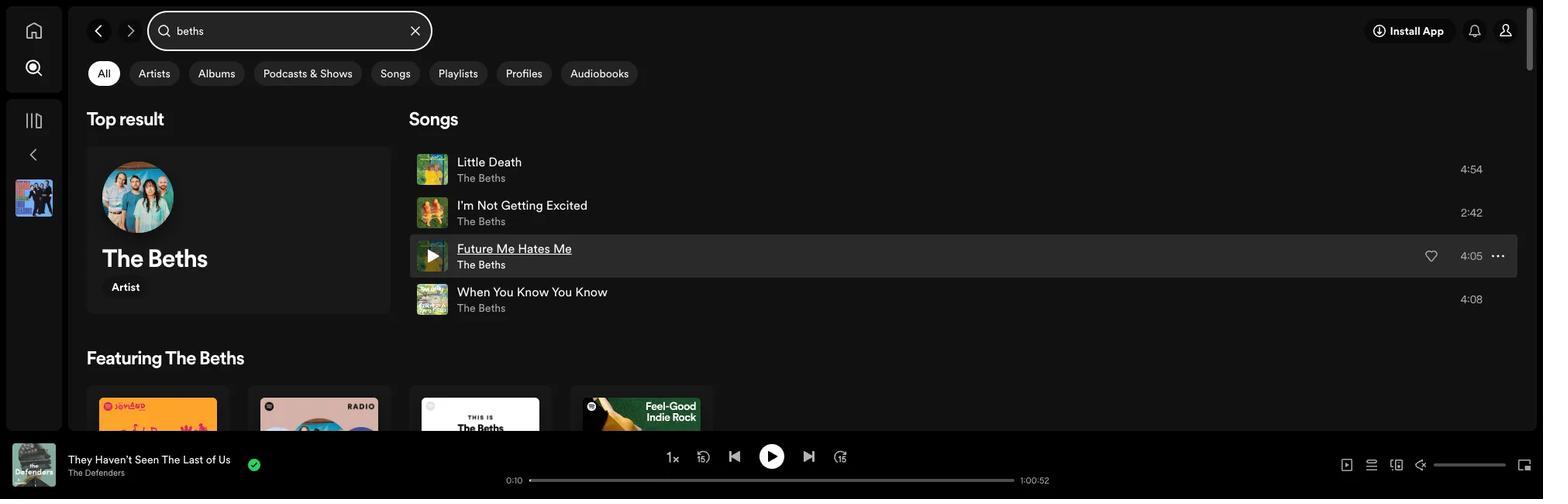 Task type: locate. For each thing, give the bounding box(es) containing it.
artists link
[[128, 61, 187, 86]]

2 know from the left
[[575, 284, 608, 301]]

the beths link inside 'top result' element
[[102, 249, 208, 277]]

0 horizontal spatial you
[[493, 284, 514, 301]]

audiobooks
[[570, 66, 629, 81]]

podcasts
[[263, 66, 307, 81]]

top result
[[87, 112, 164, 130]]

the beths link down future me hates me cell
[[457, 301, 506, 316]]

little death cell
[[417, 149, 528, 191]]

all link
[[87, 61, 128, 86]]

i'm not getting excited the beths
[[457, 197, 588, 229]]

death
[[489, 153, 522, 171]]

the down future
[[457, 301, 476, 316]]

the beths link up not
[[457, 171, 506, 186]]

group
[[9, 174, 59, 223]]

songs for songs element
[[409, 112, 458, 130]]

what's new image
[[1469, 25, 1481, 37]]

me right hates
[[553, 240, 572, 257]]

the beths link for when
[[457, 301, 506, 316]]

us
[[218, 452, 231, 468]]

albums
[[198, 66, 235, 81]]

they haven't seen the last of us the defenders
[[68, 452, 231, 479]]

little
[[457, 153, 485, 171]]

the beths link inside future me hates me cell
[[457, 257, 506, 273]]

What do you want to listen to? field
[[149, 12, 431, 50]]

artists
[[139, 66, 170, 81]]

skip forward 15 seconds image
[[834, 451, 846, 463]]

the left not
[[457, 214, 476, 229]]

songs inside songs checkbox
[[381, 66, 411, 81]]

profiles
[[506, 66, 543, 81]]

0 horizontal spatial know
[[517, 284, 549, 301]]

featuring
[[87, 351, 162, 370]]

little death the beths
[[457, 153, 522, 186]]

playlists link
[[428, 61, 495, 86]]

0 vertical spatial songs
[[381, 66, 411, 81]]

the beths link
[[457, 171, 506, 186], [457, 214, 506, 229], [102, 249, 208, 277], [457, 257, 506, 273], [457, 301, 506, 316]]

4:08
[[1461, 292, 1483, 308]]

songs down playlists
[[409, 112, 458, 130]]

songs down clear search field icon
[[381, 66, 411, 81]]

when
[[457, 284, 490, 301]]

not
[[477, 197, 498, 214]]

1 horizontal spatial know
[[575, 284, 608, 301]]

podcasts & shows
[[263, 66, 353, 81]]

Podcasts & Shows checkbox
[[254, 61, 362, 86]]

1 vertical spatial songs
[[409, 112, 458, 130]]

None search field
[[149, 12, 431, 50]]

i'm not getting excited link
[[457, 197, 588, 214]]

the defenders link
[[68, 468, 125, 479]]

the beths link up when at the bottom left of the page
[[457, 257, 506, 273]]

4:05
[[1461, 249, 1483, 264]]

the beths artist
[[102, 249, 208, 295]]

you right when at the bottom left of the page
[[493, 284, 514, 301]]

songs
[[381, 66, 411, 81], [409, 112, 458, 130]]

beths inside i'm not getting excited the beths
[[478, 214, 506, 229]]

the inside the beths artist
[[102, 249, 144, 274]]

&
[[310, 66, 318, 81]]

the left defenders
[[68, 468, 83, 479]]

songs element
[[409, 112, 1519, 326]]

previous image
[[728, 451, 741, 463]]

the beths link for future
[[457, 257, 506, 273]]

next image
[[803, 451, 815, 463]]

know
[[517, 284, 549, 301], [575, 284, 608, 301]]

beths
[[478, 171, 506, 186], [478, 214, 506, 229], [148, 249, 208, 274], [478, 257, 506, 273], [478, 301, 506, 316], [200, 351, 244, 370]]

change speed image
[[665, 450, 680, 466]]

install app link
[[1365, 19, 1456, 43]]

songs inside songs element
[[409, 112, 458, 130]]

songs for songs checkbox
[[381, 66, 411, 81]]

none search field inside top bar and user menu element
[[149, 12, 431, 50]]

profiles link
[[495, 61, 560, 86]]

the up i'm
[[457, 171, 476, 186]]

the beths link for i'm
[[457, 214, 506, 229]]

when you know you know the beths
[[457, 284, 608, 316]]

the
[[457, 171, 476, 186], [457, 214, 476, 229], [102, 249, 144, 274], [457, 257, 476, 273], [457, 301, 476, 316], [165, 351, 196, 370], [162, 452, 180, 468], [68, 468, 83, 479]]

the beths link up future
[[457, 214, 506, 229]]

me left hates
[[496, 240, 515, 257]]

0 horizontal spatial me
[[496, 240, 515, 257]]

featuring the beths element
[[87, 351, 1519, 500]]

1 know from the left
[[517, 284, 549, 301]]

the up when at the bottom left of the page
[[457, 257, 476, 273]]

the beths link up artist on the bottom
[[102, 249, 208, 277]]

the inside little death the beths
[[457, 171, 476, 186]]

me
[[496, 240, 515, 257], [553, 240, 572, 257]]

future
[[457, 240, 493, 257]]

1 you from the left
[[493, 284, 514, 301]]

future me hates me the beths
[[457, 240, 572, 273]]

player controls element
[[45, 445, 1051, 487]]

you
[[493, 284, 514, 301], [552, 284, 572, 301]]

main element
[[6, 6, 62, 432]]

songs link
[[370, 61, 428, 86]]

1 me from the left
[[496, 240, 515, 257]]

little death link
[[457, 153, 522, 171]]

featuring the beths
[[87, 351, 244, 370]]

beths inside little death the beths
[[478, 171, 506, 186]]

result
[[120, 112, 164, 130]]

when you know you know link
[[457, 284, 608, 301]]

app
[[1423, 23, 1444, 39]]

hates
[[518, 240, 550, 257]]

albums link
[[187, 61, 252, 86]]

Artists checkbox
[[129, 61, 180, 86]]

the right featuring at the bottom left of page
[[165, 351, 196, 370]]

you down the 'future me hates me the beths'
[[552, 284, 572, 301]]

the inside i'm not getting excited the beths
[[457, 214, 476, 229]]

excited
[[546, 197, 588, 214]]

spotify – search element
[[68, 56, 1537, 500]]

1 horizontal spatial me
[[553, 240, 572, 257]]

play image
[[765, 451, 778, 463]]

now playing view image
[[36, 451, 49, 464]]

future me hates me cell
[[417, 236, 578, 278]]

future me hates me row
[[410, 235, 1518, 278]]

the up artist on the bottom
[[102, 249, 144, 274]]

the inside the 'future me hates me the beths'
[[457, 257, 476, 273]]

beths inside the beths artist
[[148, 249, 208, 274]]

1 horizontal spatial you
[[552, 284, 572, 301]]



Task type: describe. For each thing, give the bounding box(es) containing it.
Albums checkbox
[[189, 61, 245, 86]]

play future me hates me by the beths image
[[423, 247, 442, 266]]

install
[[1390, 23, 1421, 39]]

beths inside when you know you know the beths
[[478, 301, 506, 316]]

top bar and user menu element
[[68, 6, 1537, 56]]

beths inside the 'future me hates me the beths'
[[478, 257, 506, 273]]

2 me from the left
[[553, 240, 572, 257]]

Profiles checkbox
[[497, 61, 552, 86]]

All checkbox
[[88, 61, 120, 86]]

audiobooks link
[[560, 61, 646, 86]]

seen
[[135, 452, 159, 468]]

they haven't seen the last of us link
[[68, 452, 231, 468]]

i'm
[[457, 197, 474, 214]]

the inside featuring the beths element
[[165, 351, 196, 370]]

go back image
[[93, 25, 105, 37]]

search image
[[25, 59, 43, 78]]

connect to a device image
[[1391, 460, 1403, 472]]

when you know you know cell
[[417, 279, 614, 321]]

clear search field image
[[409, 25, 422, 37]]

now playing: they haven't seen the last of us by the defenders footer
[[12, 444, 465, 488]]

4:54
[[1461, 162, 1483, 178]]

Playlists checkbox
[[429, 61, 487, 86]]

install app
[[1390, 23, 1444, 39]]

podcasts & shows link
[[252, 61, 370, 86]]

they
[[68, 452, 92, 468]]

the left last
[[162, 452, 180, 468]]

getting
[[501, 197, 543, 214]]

2 you from the left
[[552, 284, 572, 301]]

top result element
[[87, 112, 390, 314]]

artist
[[112, 280, 140, 295]]

last
[[183, 452, 203, 468]]

1:00:52
[[1020, 476, 1050, 487]]

haven't
[[95, 452, 132, 468]]

defenders
[[85, 468, 125, 479]]

0:10
[[506, 476, 523, 487]]

4:05 cell
[[1425, 236, 1505, 278]]

go forward image
[[124, 25, 136, 37]]

the inside when you know you know the beths
[[457, 301, 476, 316]]

playlists
[[439, 66, 478, 81]]

of
[[206, 452, 216, 468]]

shows
[[320, 66, 353, 81]]

volume off image
[[1415, 460, 1428, 472]]

home image
[[25, 22, 43, 40]]

group inside main element
[[9, 174, 59, 223]]

top
[[87, 112, 116, 130]]

Audiobooks checkbox
[[561, 61, 638, 86]]

skip back 15 seconds image
[[697, 451, 710, 463]]

i'm not getting excited cell
[[417, 192, 594, 234]]

future me hates me link
[[457, 240, 572, 257]]

all
[[98, 66, 111, 81]]

Songs checkbox
[[371, 61, 420, 86]]

the beths link for little
[[457, 171, 506, 186]]

2:42
[[1461, 205, 1483, 221]]



Task type: vqa. For each thing, say whether or not it's contained in the screenshot.
the dance/electro nic
no



